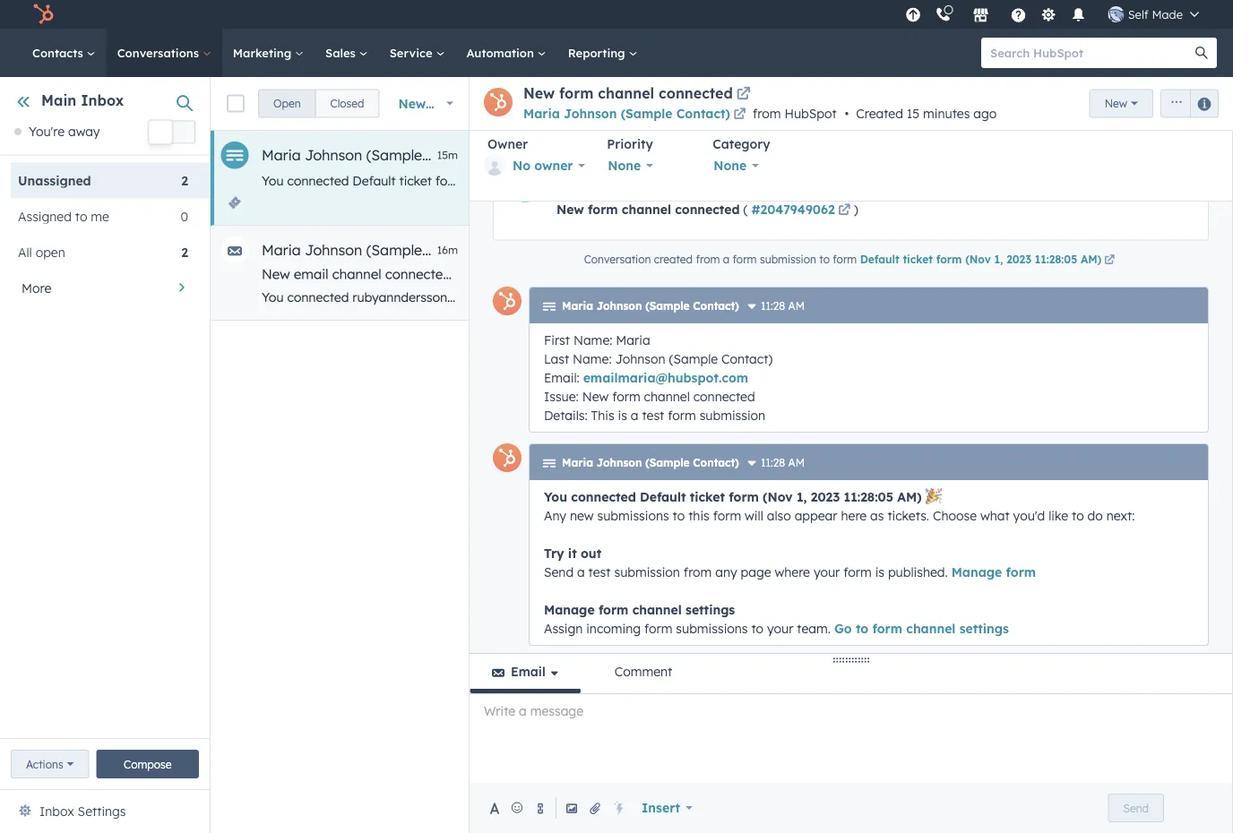Task type: locate. For each thing, give the bounding box(es) containing it.
you'd down new popup button
[[1089, 173, 1121, 189]]

1 name: from the top
[[573, 332, 612, 348]]

upgrade image
[[905, 8, 921, 24]]

email button
[[470, 654, 581, 694]]

2 vertical spatial send
[[1123, 802, 1149, 815]]

main content containing new form channel connected
[[211, 77, 1233, 833]]

2 horizontal spatial next:
[[1183, 173, 1211, 189]]

e
[[1231, 289, 1233, 305]]

1 vertical spatial will
[[739, 289, 758, 305]]

test down emailmaria@hubspot.com
[[642, 407, 664, 423]]

send inside new email channel connected to hubspot you connected rubyanndersson@gmail.com any new emails sent to this address will also appear here. choose what you'd like to do next:  try it out send yourself an e
[[1129, 289, 1158, 305]]

🎉
[[925, 489, 938, 505]]

2 group from the left
[[1153, 89, 1219, 118]]

1, inside you connected default ticket form (nov 1, 2023 11:28:05 am) 🎉 any new submissions to this form will also appear here as tickets. choose what you'd like to do next:
[[797, 489, 807, 505]]

johnson
[[564, 106, 617, 121], [305, 146, 362, 164], [305, 241, 362, 259], [597, 299, 642, 313], [615, 351, 665, 367], [597, 456, 642, 470]]

from inside new form channel connected heading
[[753, 106, 781, 121]]

help button
[[1003, 0, 1034, 29]]

out inside new email channel connected to hubspot you connected rubyanndersson@gmail.com any new emails sent to this address will also appear here. choose what you'd like to do next:  try it out send yourself an e
[[1106, 289, 1125, 305]]

email
[[294, 266, 328, 283]]

tickets. down ago
[[964, 173, 1005, 189]]

1 none button from the left
[[607, 154, 665, 175]]

0 horizontal spatial next:
[[1041, 289, 1069, 305]]

search button
[[1186, 38, 1217, 68]]

0 horizontal spatial am)
[[593, 173, 617, 189]]

am left here.
[[788, 299, 805, 313]]

send
[[1129, 289, 1158, 305], [544, 564, 574, 580], [1123, 802, 1149, 815]]

11:28:05 inside form from maria johnson (sample contact) with subject (no subject) row
[[543, 173, 589, 189]]

connected down closed
[[287, 173, 349, 189]]

11:28 for you connected default ticket form (nov 1, 2023 11:28:05 am)
[[761, 456, 785, 470]]

you'd up the 'manage form' link
[[1013, 508, 1045, 523]]

johnson inside 'first name: maria last name: johnson (sample contact) email: emailmaria@hubspot.com issue: new form channel connected details: this is a test form submission'
[[615, 351, 665, 367]]

inbox left settings on the bottom of page
[[39, 804, 74, 819]]

0 horizontal spatial it
[[568, 545, 577, 561]]

will inside form from maria johnson (sample contact) with subject (no subject) row
[[821, 173, 839, 189]]

test up incoming on the bottom of page
[[588, 564, 611, 580]]

2 vertical spatial submissions
[[676, 621, 748, 636]]

johnson down this
[[597, 456, 642, 470]]

maria johnson (sample contact) down this
[[562, 456, 739, 470]]

compose
[[124, 758, 172, 771]]

any inside form from maria johnson (sample contact) with subject (no subject) row
[[620, 173, 643, 189]]

0 horizontal spatial this
[[664, 289, 685, 305]]

2 2 from the top
[[181, 244, 188, 260]]

maria inside new form channel connected heading
[[523, 106, 560, 121]]

2 vertical spatial also
[[767, 508, 791, 523]]

2 am from the top
[[788, 456, 805, 470]]

you'd inside form from maria johnson (sample contact) with subject (no subject) row
[[1089, 173, 1121, 189]]

2
[[181, 172, 188, 188], [181, 244, 188, 260]]

toolbar containing owner
[[484, 136, 1218, 194]]

0 horizontal spatial tickets.
[[887, 508, 929, 523]]

more
[[22, 280, 51, 296]]

am for first name: maria
[[788, 299, 805, 313]]

1 vertical spatial inbox
[[39, 804, 74, 819]]

0 vertical spatial next:
[[1183, 173, 1211, 189]]

ticket
[[399, 173, 432, 189], [903, 253, 933, 266], [690, 489, 725, 505]]

hubspot
[[784, 106, 837, 121], [472, 266, 528, 283]]

to
[[749, 173, 761, 189], [1148, 173, 1160, 189], [75, 208, 87, 224], [819, 253, 830, 266], [455, 266, 468, 283], [648, 289, 661, 305], [1006, 289, 1019, 305], [673, 508, 685, 523], [1072, 508, 1084, 523], [751, 621, 764, 636], [856, 621, 869, 636]]

0 vertical spatial as
[[946, 173, 960, 189]]

new
[[523, 84, 555, 102], [1105, 97, 1127, 110], [556, 202, 584, 217], [262, 266, 290, 283], [582, 388, 609, 404]]

1 11:28 from the top
[[761, 299, 785, 313]]

maria johnson (sample contact) up email
[[262, 241, 485, 259]]

what inside form from maria johnson (sample contact) with subject (no subject) row
[[1056, 173, 1086, 189]]

am for you connected default ticket form (nov 1, 2023 11:28:05 am)
[[788, 456, 805, 470]]

settings down the 'manage form' link
[[959, 621, 1009, 636]]

next: inside form from maria johnson (sample contact) with subject (no subject) row
[[1183, 173, 1211, 189]]

a up address
[[723, 253, 730, 266]]

1 vertical spatial am)
[[1081, 253, 1102, 266]]

1 vertical spatial submission
[[700, 407, 765, 423]]

new up this
[[582, 388, 609, 404]]

like inside you connected default ticket form (nov 1, 2023 11:28:05 am) 🎉 any new submissions to this form will also appear here as tickets. choose what you'd like to do next:
[[1049, 508, 1068, 523]]

default inside form from maria johnson (sample contact) with subject (no subject) row
[[352, 173, 396, 189]]

0 horizontal spatial manage
[[544, 602, 595, 617]]

a up assign
[[577, 564, 585, 580]]

11:28 up you connected default ticket form (nov 1, 2023 11:28:05 am) 🎉 any new submissions to this form will also appear here as tickets. choose what you'd like to do next:
[[761, 456, 785, 470]]

new
[[646, 173, 670, 189], [551, 289, 575, 305], [570, 508, 594, 523]]

connected down email
[[287, 289, 349, 305]]

connected up "rubyanndersson@gmail.com" at left
[[385, 266, 451, 283]]

1 horizontal spatial this
[[688, 508, 709, 523]]

insert
[[642, 800, 680, 816]]

0 vertical spatial also
[[843, 173, 867, 189]]

0 vertical spatial am)
[[593, 173, 617, 189]]

appear inside new email channel connected to hubspot you connected rubyanndersson@gmail.com any new emails sent to this address will also appear here. choose what you'd like to do next:  try it out send yourself an e
[[789, 289, 832, 305]]

am) inside you connected default ticket form (nov 1, 2023 11:28:05 am) 🎉 any new submissions to this form will also appear here as tickets. choose what you'd like to do next:
[[897, 489, 922, 505]]

0 vertical spatial test
[[642, 407, 664, 423]]

as
[[946, 173, 960, 189], [870, 508, 884, 523]]

channel up incoming on the bottom of page
[[632, 602, 682, 617]]

channel inside new email channel connected to hubspot you connected rubyanndersson@gmail.com any new emails sent to this address will also appear here. choose what you'd like to do next:  try it out send yourself an e
[[332, 266, 381, 283]]

maria
[[523, 106, 560, 121], [262, 146, 301, 164], [262, 241, 301, 259], [562, 299, 593, 313], [616, 332, 650, 348], [562, 456, 593, 470]]

am
[[788, 299, 805, 313], [788, 456, 805, 470]]

contact) inside 'first name: maria last name: johnson (sample contact) email: emailmaria@hubspot.com issue: new form channel connected details: this is a test form submission'
[[721, 351, 773, 367]]

hubspot image
[[32, 4, 54, 25]]

conversations link
[[106, 29, 222, 77]]

address
[[689, 289, 736, 305]]

email
[[511, 664, 545, 680]]

11:28 am up you connected default ticket form (nov 1, 2023 11:28:05 am) 🎉 any new submissions to this form will also appear here as tickets. choose what you'd like to do next:
[[761, 456, 805, 470]]

channel up the 'maria johnson (sample contact)' link
[[598, 84, 654, 102]]

you inside form from maria johnson (sample contact) with subject (no subject) row
[[262, 173, 284, 189]]

0 vertical spatial it
[[1094, 289, 1102, 305]]

test inside 'first name: maria last name: johnson (sample contact) email: emailmaria@hubspot.com issue: new form channel connected details: this is a test form submission'
[[642, 407, 664, 423]]

none button down category
[[713, 154, 771, 175]]

submission inside try it out send a test submission from any page where your form is published. manage form
[[614, 564, 680, 580]]

manage inside try it out send a test submission from any page where your form is published. manage form
[[951, 564, 1002, 580]]

1 vertical spatial test
[[588, 564, 611, 580]]

what
[[1056, 173, 1086, 189], [915, 289, 944, 305], [980, 508, 1010, 523]]

here down • created 15 minutes ago
[[917, 173, 943, 189]]

1 vertical spatial 1,
[[994, 253, 1003, 266]]

notifications button
[[1063, 0, 1094, 29]]

tickets.
[[964, 173, 1005, 189], [887, 508, 929, 523]]

1 horizontal spatial settings
[[959, 621, 1009, 636]]

comment
[[614, 664, 672, 680]]

send group
[[1108, 794, 1164, 823]]

self
[[1128, 7, 1149, 22]]

service link
[[379, 29, 456, 77]]

am) for any
[[593, 173, 617, 189]]

connected up the 'maria johnson (sample contact)' link
[[659, 84, 733, 102]]

2 vertical spatial 11:28:05
[[844, 489, 893, 505]]

connected down 'emailmaria@hubspot.com' link
[[693, 388, 755, 404]]

main
[[41, 91, 76, 109]]

new button
[[1089, 89, 1153, 118]]

johnson down the new form channel connected
[[564, 106, 617, 121]]

am) inside form from maria johnson (sample contact) with subject (no subject) row
[[593, 173, 617, 189]]

will for hubspot
[[739, 289, 758, 305]]

none button down the priority
[[607, 154, 665, 175]]

1 vertical spatial 11:28 am
[[761, 456, 805, 470]]

1 horizontal spatial choose
[[933, 508, 977, 523]]

(nov inside form from maria johnson (sample contact) with subject (no subject) row
[[467, 173, 496, 189]]

unassigned
[[18, 172, 91, 188]]

1 vertical spatial settings
[[959, 621, 1009, 636]]

also for (nov
[[843, 173, 867, 189]]

me
[[91, 208, 109, 224]]

maria down details:
[[562, 456, 593, 470]]

1 vertical spatial like
[[983, 289, 1003, 305]]

new inside popup button
[[1105, 97, 1127, 110]]

2 horizontal spatial choose
[[1009, 173, 1053, 189]]

also inside new email channel connected to hubspot you connected rubyanndersson@gmail.com any new emails sent to this address will also appear here. choose what you'd like to do next:  try it out send yourself an e
[[761, 289, 785, 305]]

1 vertical spatial try
[[1073, 289, 1091, 305]]

this
[[591, 407, 614, 423]]

0 horizontal spatial what
[[915, 289, 944, 305]]

1 vertical spatial new
[[551, 289, 575, 305]]

1 horizontal spatial out
[[1106, 289, 1125, 305]]

appear for hubspot
[[789, 289, 832, 305]]

johnson up 'emailmaria@hubspot.com' link
[[615, 351, 665, 367]]

11:28 am left here.
[[761, 299, 805, 313]]

reporting link
[[557, 29, 648, 77]]

1 group from the left
[[258, 89, 379, 118]]

none for priority
[[608, 158, 641, 173]]

ticket inside you connected default ticket form (nov 1, 2023 11:28:05 am) 🎉 any new submissions to this form will also appear here as tickets. choose what you'd like to do next:
[[690, 489, 725, 505]]

no owner button
[[484, 152, 585, 179]]

email from maria johnson (sample contact) with subject new email channel connected to hubspot row
[[211, 226, 1233, 321]]

your left "team."
[[767, 621, 793, 636]]

out
[[1106, 289, 1125, 305], [581, 545, 601, 561]]

johnson down closed
[[305, 146, 362, 164]]

will inside new email channel connected to hubspot you connected rubyanndersson@gmail.com any new emails sent to this address will also appear here. choose what you'd like to do next:  try it out send yourself an e
[[739, 289, 758, 305]]

this inside form from maria johnson (sample contact) with subject (no subject) row
[[764, 173, 786, 189]]

2 none from the left
[[714, 158, 747, 173]]

2023 for any
[[512, 173, 540, 189]]

maria johnson (sample contact) down closed
[[262, 146, 485, 164]]

test inside try it out send a test submission from any page where your form is published. manage form
[[588, 564, 611, 580]]

manage inside manage form channel settings assign incoming form submissions to your team. go to form channel settings
[[544, 602, 595, 617]]

new inside form from maria johnson (sample contact) with subject (no subject) row
[[646, 173, 670, 189]]

johnson up email
[[305, 241, 362, 259]]

tickets. down 🎉
[[887, 508, 929, 523]]

none down the priority
[[608, 158, 641, 173]]

more info image for issue: new form channel connected
[[746, 302, 757, 313]]

channel inside 'first name: maria last name: johnson (sample contact) email: emailmaria@hubspot.com issue: new form channel connected details: this is a test form submission'
[[644, 388, 690, 404]]

new down automation link
[[523, 84, 555, 102]]

go
[[834, 621, 852, 636]]

will inside you connected default ticket form (nov 1, 2023 11:28:05 am) 🎉 any new submissions to this form will also appear here as tickets. choose what you'd like to do next:
[[745, 508, 763, 523]]

2 horizontal spatial a
[[723, 253, 730, 266]]

1 horizontal spatial as
[[946, 173, 960, 189]]

0 vertical spatial new
[[646, 173, 670, 189]]

out left yourself
[[1106, 289, 1125, 305]]

connected inside form from maria johnson (sample contact) with subject (no subject) row
[[287, 173, 349, 189]]

you're away
[[29, 124, 100, 139]]

link opens in a new window image inside the 'maria johnson (sample contact)' link
[[733, 108, 746, 122]]

hubspot link
[[22, 4, 67, 25]]

group down sales
[[258, 89, 379, 118]]

what inside you connected default ticket form (nov 1, 2023 11:28:05 am) 🎉 any new submissions to this form will also appear here as tickets. choose what you'd like to do next:
[[980, 508, 1010, 523]]

2 11:28 from the top
[[761, 456, 785, 470]]

main content
[[211, 77, 1233, 833]]

1 horizontal spatial 1,
[[797, 489, 807, 505]]

this for hubspot
[[664, 289, 685, 305]]

1 horizontal spatial group
[[1153, 89, 1219, 118]]

none for category
[[714, 158, 747, 173]]

new inside "link"
[[523, 84, 555, 102]]

(sample left 16m
[[366, 241, 422, 259]]

appear left here.
[[789, 289, 832, 305]]

self made
[[1128, 7, 1183, 22]]

johnson down conversation
[[597, 299, 642, 313]]

link opens in a new window image
[[736, 86, 751, 104], [733, 108, 746, 122], [838, 200, 851, 222], [1104, 255, 1115, 266]]

1 vertical spatial what
[[915, 289, 944, 305]]

1 horizontal spatial test
[[642, 407, 664, 423]]

from inside try it out send a test submission from any page where your form is published. manage form
[[684, 564, 712, 580]]

1 none from the left
[[608, 158, 641, 173]]

0 vertical spatial from
[[753, 106, 781, 121]]

1 vertical spatial ticket
[[903, 253, 933, 266]]

marketing link
[[222, 29, 315, 77]]

0 horizontal spatial test
[[588, 564, 611, 580]]

category
[[713, 136, 770, 152]]

0 vertical spatial this
[[764, 173, 786, 189]]

link opens in a new window image
[[736, 88, 751, 102], [733, 109, 746, 121], [838, 205, 851, 217], [1104, 253, 1115, 269]]

(nov left no at the top left
[[467, 173, 496, 189]]

(sample up 'emailmaria@hubspot.com' link
[[669, 351, 718, 367]]

your
[[814, 564, 840, 580], [767, 621, 793, 636]]

1 horizontal spatial try
[[1073, 289, 1091, 305]]

0 vertical spatial 11:28:05
[[543, 173, 589, 189]]

2 horizontal spatial do
[[1164, 173, 1179, 189]]

1 vertical spatial any
[[525, 289, 547, 305]]

you're away image
[[14, 128, 22, 135]]

channel inside "link"
[[598, 84, 654, 102]]

your right the where
[[814, 564, 840, 580]]

1 horizontal spatial a
[[631, 407, 638, 423]]

calling icon button
[[928, 2, 959, 26]]

appear down created
[[871, 173, 914, 189]]

from left "any"
[[684, 564, 712, 580]]

1 horizontal spatial none
[[714, 158, 747, 173]]

next: inside you connected default ticket form (nov 1, 2023 11:28:05 am) 🎉 any new submissions to this form will also appear here as tickets. choose what you'd like to do next:
[[1106, 508, 1135, 523]]

from up category
[[753, 106, 781, 121]]

emailmaria@hubspot.com link
[[583, 370, 748, 385]]

also inside you connected default ticket form (nov 1, 2023 11:28:05 am) 🎉 any new submissions to this form will also appear here as tickets. choose what you'd like to do next:
[[767, 508, 791, 523]]

automation
[[466, 45, 537, 60]]

1 vertical spatial submissions
[[597, 508, 669, 523]]

like inside form from maria johnson (sample contact) with subject (no subject) row
[[1125, 173, 1144, 189]]

0 vertical spatial any
[[620, 173, 643, 189]]

out inside try it out send a test submission from any page where your form is published. manage form
[[581, 545, 601, 561]]

maria up owner
[[523, 106, 560, 121]]

#2047949062
[[751, 202, 835, 217]]

2 horizontal spatial ticket
[[903, 253, 933, 266]]

any
[[620, 173, 643, 189], [525, 289, 547, 305], [544, 508, 566, 523]]

more info image for try it out
[[746, 459, 757, 470]]

0 vertical spatial hubspot
[[784, 106, 837, 121]]

2 11:28 am from the top
[[761, 456, 805, 470]]

2 horizontal spatial am)
[[1081, 253, 1102, 266]]

1 vertical spatial 11:28
[[761, 456, 785, 470]]

1, for 🎉
[[797, 489, 807, 505]]

maria johnson (sample contact) down "created"
[[562, 299, 739, 313]]

1 am from the top
[[788, 299, 805, 313]]

group inside new form channel connected heading
[[1153, 89, 1219, 118]]

(nov up you'd
[[965, 253, 991, 266]]

appear inside form from maria johnson (sample contact) with subject (no subject) row
[[871, 173, 914, 189]]

1, inside form from maria johnson (sample contact) with subject (no subject) row
[[499, 173, 508, 189]]

toolbar
[[484, 136, 1218, 194]]

maria down open button
[[262, 146, 301, 164]]

1 vertical spatial do
[[1022, 289, 1037, 305]]

this for (nov
[[764, 173, 786, 189]]

any inside you connected default ticket form (nov 1, 2023 11:28:05 am) 🎉 any new submissions to this form will also appear here as tickets. choose what you'd like to do next:
[[544, 508, 566, 523]]

owner
[[534, 158, 573, 173]]

details:
[[544, 407, 588, 423]]

manage up assign
[[544, 602, 595, 617]]

maria johnson (sample contact) down the new form channel connected
[[523, 106, 730, 121]]

you inside you connected default ticket form (nov 1, 2023 11:28:05 am) 🎉 any new submissions to this form will also appear here as tickets. choose what you'd like to do next:
[[544, 489, 567, 505]]

new inside new email channel connected to hubspot you connected rubyanndersson@gmail.com any new emails sent to this address will also appear here. choose what you'd like to do next:  try it out send yourself an e
[[551, 289, 575, 305]]

a right this
[[631, 407, 638, 423]]

sent
[[620, 289, 645, 305]]

search image
[[1195, 47, 1208, 59]]

settings
[[686, 602, 735, 617], [959, 621, 1009, 636]]

new form channel connected heading
[[470, 77, 1233, 131]]

is left published.
[[875, 564, 884, 580]]

2 vertical spatial appear
[[795, 508, 837, 523]]

0 vertical spatial here
[[917, 173, 943, 189]]

0 horizontal spatial group
[[258, 89, 379, 118]]

new left email
[[262, 266, 290, 283]]

johnson inside new form channel connected heading
[[564, 106, 617, 121]]

0 horizontal spatial default
[[352, 173, 396, 189]]

also up try it out send a test submission from any page where your form is published. manage form
[[767, 508, 791, 523]]

1, for any
[[499, 173, 508, 189]]

maria inside row
[[262, 146, 301, 164]]

1 horizontal spatial like
[[1049, 508, 1068, 523]]

inbox up away
[[81, 91, 124, 109]]

it up assign
[[568, 545, 577, 561]]

group down the search image
[[1153, 89, 1219, 118]]

channel up "created"
[[622, 202, 671, 217]]

2 none button from the left
[[713, 154, 771, 175]]

• created 15 minutes ago
[[844, 106, 997, 121]]

hubspot left •
[[784, 106, 837, 121]]

1 vertical spatial you
[[262, 289, 284, 305]]

maria johnson (sample contact) inside new form channel connected heading
[[523, 106, 730, 121]]

form inside "link"
[[559, 84, 594, 102]]

1,
[[499, 173, 508, 189], [994, 253, 1003, 266], [797, 489, 807, 505]]

2 more info image from the top
[[746, 459, 757, 470]]

also for hubspot
[[761, 289, 785, 305]]

calling icon image
[[935, 7, 951, 23]]

2 down 0
[[181, 244, 188, 260]]

johnson inside row
[[305, 241, 362, 259]]

also up ")"
[[843, 173, 867, 189]]

1 2 from the top
[[181, 172, 188, 188]]

1 horizontal spatial default
[[640, 489, 686, 505]]

name: right last
[[573, 351, 612, 367]]

11:28:05 for any
[[543, 173, 589, 189]]

2 horizontal spatial try
[[1215, 173, 1232, 189]]

connected inside "link"
[[659, 84, 733, 102]]

1 vertical spatial default
[[860, 253, 899, 266]]

0 vertical spatial 11:28 am
[[761, 299, 805, 313]]

1 vertical spatial you'd
[[1013, 508, 1045, 523]]

0 horizontal spatial like
[[983, 289, 1003, 305]]

submission down #2047949062
[[760, 253, 816, 266]]

(nov
[[467, 173, 496, 189], [965, 253, 991, 266], [763, 489, 793, 505]]

is right this
[[618, 407, 627, 423]]

assign
[[544, 621, 583, 636]]

do
[[1164, 173, 1179, 189], [1022, 289, 1037, 305], [1087, 508, 1103, 523]]

you for you connected default ticket form (nov 1, 2023 11:28:05 am) 🎉 any new submissions to this form will also appear here as tickets. choose what you'd like to do next:
[[544, 489, 567, 505]]

1 horizontal spatial none button
[[713, 154, 771, 175]]

name: right first on the top left
[[573, 332, 612, 348]]

is inside try it out send a test submission from any page where your form is published. manage form
[[875, 564, 884, 580]]

(nov for 🎉
[[763, 489, 793, 505]]

new for new form channel connected
[[523, 84, 555, 102]]

0 vertical spatial send
[[1129, 289, 1158, 305]]

15
[[907, 106, 920, 121]]

will
[[821, 173, 839, 189], [739, 289, 758, 305], [745, 508, 763, 523]]

here up try it out send a test submission from any page where your form is published. manage form
[[841, 508, 867, 523]]

do inside you connected default ticket form (nov 1, 2023 11:28:05 am) 🎉 any new submissions to this form will also appear here as tickets. choose what you'd like to do next:
[[1087, 508, 1103, 523]]

submission up incoming on the bottom of page
[[614, 564, 680, 580]]

any
[[715, 564, 737, 580]]

owner
[[487, 136, 528, 152]]

tickets. inside you connected default ticket form (nov 1, 2023 11:28:05 am) 🎉 any new submissions to this form will also appear here as tickets. choose what you'd like to do next:
[[887, 508, 929, 523]]

maria down sent at the right of page
[[616, 332, 650, 348]]

link opens in a new window image inside new form channel connected "link"
[[736, 88, 751, 102]]

2 horizontal spatial what
[[1056, 173, 1086, 189]]

out up incoming on the bottom of page
[[581, 545, 601, 561]]

channel right email
[[332, 266, 381, 283]]

this inside new email channel connected to hubspot you connected rubyanndersson@gmail.com any new emails sent to this address will also appear here. choose what you'd like to do next:  try it out send yourself an e
[[664, 289, 685, 305]]

hubspot up "rubyanndersson@gmail.com" at left
[[472, 266, 528, 283]]

2 vertical spatial you
[[544, 489, 567, 505]]

settings down "any"
[[686, 602, 735, 617]]

11:28:05 inside you connected default ticket form (nov 1, 2023 11:28:05 am) 🎉 any new submissions to this form will also appear here as tickets. choose what you'd like to do next:
[[844, 489, 893, 505]]

it left yourself
[[1094, 289, 1102, 305]]

2 vertical spatial 2023
[[811, 489, 840, 505]]

2 up 0
[[181, 172, 188, 188]]

go to form channel settings link
[[834, 621, 1009, 636]]

1 more info image from the top
[[746, 302, 757, 313]]

as inside form from maria johnson (sample contact) with subject (no subject) row
[[946, 173, 960, 189]]

2 horizontal spatial this
[[764, 173, 786, 189]]

manage right published.
[[951, 564, 1002, 580]]

like inside new email channel connected to hubspot you connected rubyanndersson@gmail.com any new emails sent to this address will also appear here. choose what you'd like to do next:  try it out send yourself an e
[[983, 289, 1003, 305]]

created
[[654, 253, 693, 266]]

11:28:05
[[543, 173, 589, 189], [1035, 253, 1077, 266], [844, 489, 893, 505]]

link opens in a new window image inside the 'maria johnson (sample contact)' link
[[733, 109, 746, 121]]

appear up try it out send a test submission from any page where your form is published. manage form
[[795, 508, 837, 523]]

row group
[[211, 131, 1233, 321]]

manage
[[951, 564, 1002, 580], [544, 602, 595, 617]]

#2047949062 link
[[751, 200, 854, 222]]

you'd inside you connected default ticket form (nov 1, 2023 11:28:05 am) 🎉 any new submissions to this form will also appear here as tickets. choose what you'd like to do next:
[[1013, 508, 1045, 523]]

connected down this
[[571, 489, 636, 505]]

submission down 'emailmaria@hubspot.com' link
[[700, 407, 765, 423]]

2 vertical spatial choose
[[933, 508, 977, 523]]

link opens in a new window image inside new form channel connected "link"
[[736, 86, 751, 104]]

0 vertical spatial submissions
[[673, 173, 745, 189]]

1 vertical spatial send
[[544, 564, 574, 580]]

contact) inside row
[[426, 241, 485, 259]]

self made menu
[[900, 0, 1212, 29]]

Open button
[[258, 89, 316, 118]]

0 horizontal spatial choose
[[867, 289, 911, 305]]

(nov for any
[[467, 173, 496, 189]]

0 horizontal spatial you'd
[[1013, 508, 1045, 523]]

maria johnson (sample contact) inside row
[[262, 241, 485, 259]]

new down search hubspot search field
[[1105, 97, 1127, 110]]

am up you connected default ticket form (nov 1, 2023 11:28:05 am) 🎉 any new submissions to this form will also appear here as tickets. choose what you'd like to do next:
[[788, 456, 805, 470]]

will for (nov
[[821, 173, 839, 189]]

0 vertical spatial is
[[618, 407, 627, 423]]

will right address
[[739, 289, 758, 305]]

2 vertical spatial 1,
[[797, 489, 807, 505]]

maria up email
[[262, 241, 301, 259]]

0 vertical spatial submission
[[760, 253, 816, 266]]

group
[[258, 89, 379, 118], [1153, 89, 1219, 118]]

1 horizontal spatial hubspot
[[784, 106, 837, 121]]

0 horizontal spatial hubspot
[[472, 266, 528, 283]]

0 vertical spatial appear
[[871, 173, 914, 189]]

0 horizontal spatial your
[[767, 621, 793, 636]]

none button for category
[[713, 154, 771, 175]]

new down owner
[[556, 202, 584, 217]]

0 vertical spatial manage
[[951, 564, 1002, 580]]

channel down 'emailmaria@hubspot.com' link
[[644, 388, 690, 404]]

2 horizontal spatial 11:28:05
[[1035, 253, 1077, 266]]

like
[[1125, 173, 1144, 189], [983, 289, 1003, 305], [1049, 508, 1068, 523]]

(sample left 15m
[[366, 146, 422, 164]]

1 11:28 am from the top
[[761, 299, 805, 313]]

1 horizontal spatial here
[[917, 173, 943, 189]]

2023 inside you connected default ticket form (nov 1, 2023 11:28:05 am) 🎉 any new submissions to this form will also appear here as tickets. choose what you'd like to do next:
[[811, 489, 840, 505]]

from right "created"
[[696, 253, 720, 266]]

2 vertical spatial default
[[640, 489, 686, 505]]

more info image
[[746, 302, 757, 313], [746, 459, 757, 470]]

1 horizontal spatial it
[[1094, 289, 1102, 305]]

(sample down new form channel connected "link"
[[621, 106, 672, 121]]

conversation created from a form submission to form
[[584, 253, 860, 266]]

will up #2047949062 link
[[821, 173, 839, 189]]

connected inside 'first name: maria last name: johnson (sample contact) email: emailmaria@hubspot.com issue: new form channel connected details: this is a test form submission'
[[693, 388, 755, 404]]

11:28 for first name: maria
[[761, 299, 785, 313]]

0 vertical spatial settings
[[686, 602, 735, 617]]

ruby anderson image
[[1108, 6, 1124, 22]]

also inside form from maria johnson (sample contact) with subject (no subject) row
[[843, 173, 867, 189]]

you for you connected default ticket form (nov 1, 2023 11:28:05 am) any new submissions to this form will also appear here as tickets. choose what you'd like to do next:  try 
[[262, 173, 284, 189]]

yourself
[[1162, 289, 1209, 305]]

1 horizontal spatial your
[[814, 564, 840, 580]]

none down category
[[714, 158, 747, 173]]

0 horizontal spatial ticket
[[399, 173, 432, 189]]

default ticket form (nov 1, 2023 11:28:05 am) link
[[860, 253, 1118, 269]]

will up page
[[745, 508, 763, 523]]

1 vertical spatial next:
[[1041, 289, 1069, 305]]

1 horizontal spatial tickets.
[[964, 173, 1005, 189]]

also right address
[[761, 289, 785, 305]]



Task type: describe. For each thing, give the bounding box(es) containing it.
contact) inside new form channel connected heading
[[676, 106, 730, 121]]

newest button
[[387, 86, 465, 121]]

2 for all open
[[181, 244, 188, 260]]

form from maria johnson (sample contact) with subject (no subject) row
[[211, 131, 1233, 226]]

maria up first on the top left
[[562, 299, 593, 313]]

johnson inside row
[[305, 146, 362, 164]]

actions
[[26, 758, 63, 771]]

all
[[18, 244, 32, 260]]

main inbox
[[41, 91, 124, 109]]

settings image
[[1041, 8, 1057, 24]]

issue:
[[544, 388, 579, 404]]

sales link
[[315, 29, 379, 77]]

(sample down 'emailmaria@hubspot.com' link
[[645, 456, 690, 470]]

0 horizontal spatial inbox
[[39, 804, 74, 819]]

reporting
[[568, 45, 629, 60]]

this inside you connected default ticket form (nov 1, 2023 11:28:05 am) 🎉 any new submissions to this form will also appear here as tickets. choose what you'd like to do next:
[[688, 508, 709, 523]]

none button for priority
[[607, 154, 665, 175]]

choose inside form from maria johnson (sample contact) with subject (no subject) row
[[1009, 173, 1053, 189]]

new for new form channel connected (
[[556, 202, 584, 217]]

a inside 'first name: maria last name: johnson (sample contact) email: emailmaria@hubspot.com issue: new form channel connected details: this is a test form submission'
[[631, 407, 638, 423]]

2 for unassigned
[[181, 172, 188, 188]]

away
[[68, 124, 100, 139]]

appear inside you connected default ticket form (nov 1, 2023 11:28:05 am) 🎉 any new submissions to this form will also appear here as tickets. choose what you'd like to do next:
[[795, 508, 837, 523]]

ticket for 🎉
[[690, 489, 725, 505]]

channel for new form channel connected (
[[622, 202, 671, 217]]

conversations
[[117, 45, 202, 60]]

try it out send a test submission from any page where your form is published. manage form
[[544, 545, 1036, 580]]

try inside form from maria johnson (sample contact) with subject (no subject) row
[[1215, 173, 1232, 189]]

you're
[[29, 124, 65, 139]]

send inside send button
[[1123, 802, 1149, 815]]

(sample inside 'first name: maria last name: johnson (sample contact) email: emailmaria@hubspot.com issue: new form channel connected details: this is a test form submission'
[[669, 351, 718, 367]]

link opens in a new window image inside default ticket form (nov 1, 2023 11:28:05 am) link
[[1104, 255, 1115, 266]]

submissions inside manage form channel settings assign incoming form submissions to your team. go to form channel settings
[[676, 621, 748, 636]]

first
[[544, 332, 570, 348]]

11:28 am for first name: maria
[[761, 299, 805, 313]]

you connected default ticket form (nov 1, 2023 11:28:05 am) any new submissions to this form will also appear here as tickets. choose what you'd like to do next:  try 
[[262, 173, 1233, 189]]

marketplaces button
[[962, 0, 1000, 29]]

page
[[741, 564, 771, 580]]

here inside you connected default ticket form (nov 1, 2023 11:28:05 am) 🎉 any new submissions to this form will also appear here as tickets. choose what you'd like to do next:
[[841, 508, 867, 523]]

(sample right sent at the right of page
[[645, 299, 690, 313]]

no owner
[[513, 158, 573, 173]]

where
[[775, 564, 810, 580]]

self made button
[[1097, 0, 1210, 29]]

send inside try it out send a test submission from any page where your form is published. manage form
[[544, 564, 574, 580]]

first name: maria last name: johnson (sample contact) email: emailmaria@hubspot.com issue: new form channel connected details: this is a test form submission
[[544, 332, 773, 423]]

16m
[[437, 243, 458, 257]]

submission inside 'first name: maria last name: johnson (sample contact) email: emailmaria@hubspot.com issue: new form channel connected details: this is a test form submission'
[[700, 407, 765, 423]]

contact) inside row
[[426, 146, 485, 164]]

marketplaces image
[[973, 8, 989, 24]]

maria inside 'first name: maria last name: johnson (sample contact) email: emailmaria@hubspot.com issue: new form channel connected details: this is a test form submission'
[[616, 332, 650, 348]]

settings link
[[1037, 5, 1060, 24]]

created
[[856, 106, 903, 121]]

Closed button
[[315, 89, 379, 118]]

channel for manage form channel settings assign incoming form submissions to your team. go to form channel settings
[[632, 602, 682, 617]]

here.
[[835, 289, 864, 305]]

new for new email channel connected to hubspot you connected rubyanndersson@gmail.com any new emails sent to this address will also appear here. choose what you'd like to do next:  try it out send yourself an e
[[262, 266, 290, 283]]

hubspot inside new email channel connected to hubspot you connected rubyanndersson@gmail.com any new emails sent to this address will also appear here. choose what you'd like to do next:  try it out send yourself an e
[[472, 266, 528, 283]]

marketing
[[233, 45, 295, 60]]

you'd
[[948, 289, 980, 305]]

do inside new email channel connected to hubspot you connected rubyanndersson@gmail.com any new emails sent to this address will also appear here. choose what you'd like to do next:  try it out send yourself an e
[[1022, 289, 1037, 305]]

no
[[513, 158, 531, 173]]

toolbar inside main content
[[484, 136, 1218, 194]]

connected left (
[[675, 202, 740, 217]]

am) for 🎉
[[897, 489, 922, 505]]

open
[[36, 244, 65, 260]]

new inside 'first name: maria last name: johnson (sample contact) email: emailmaria@hubspot.com issue: new form channel connected details: this is a test form submission'
[[582, 388, 609, 404]]

new email channel connected to hubspot you connected rubyanndersson@gmail.com any new emails sent to this address will also appear here. choose what you'd like to do next:  try it out send yourself an e
[[262, 266, 1233, 305]]

0
[[181, 208, 188, 224]]

1 vertical spatial from
[[696, 253, 720, 266]]

your inside try it out send a test submission from any page where your form is published. manage form
[[814, 564, 840, 580]]

actions button
[[11, 750, 89, 779]]

try inside try it out send a test submission from any page where your form is published. manage form
[[544, 545, 564, 561]]

(sample inside row
[[366, 146, 422, 164]]

maria johnson (sample contact) link
[[523, 106, 749, 122]]

do inside form from maria johnson (sample contact) with subject (no subject) row
[[1164, 173, 1179, 189]]

tickets. inside form from maria johnson (sample contact) with subject (no subject) row
[[964, 173, 1005, 189]]

service
[[390, 45, 436, 60]]

sales
[[325, 45, 359, 60]]

automation link
[[456, 29, 557, 77]]

you connected default ticket form (nov 1, 2023 11:28:05 am) 🎉 any new submissions to this form will also appear here as tickets. choose what you'd like to do next:
[[544, 489, 1135, 523]]

incoming
[[586, 621, 641, 636]]

2 horizontal spatial default
[[860, 253, 899, 266]]

ago
[[973, 106, 997, 121]]

as inside you connected default ticket form (nov 1, 2023 11:28:05 am) 🎉 any new submissions to this form will also appear here as tickets. choose what you'd like to do next:
[[870, 508, 884, 523]]

(sample inside row
[[366, 241, 422, 259]]

upgrade link
[[902, 5, 925, 24]]

submissions inside you connected default ticket form (nov 1, 2023 11:28:05 am) 🎉 any new submissions to this form will also appear here as tickets. choose what you'd like to do next:
[[597, 508, 669, 523]]

2023 for 🎉
[[811, 489, 840, 505]]

connected inside you connected default ticket form (nov 1, 2023 11:28:05 am) 🎉 any new submissions to this form will also appear here as tickets. choose what you'd like to do next:
[[571, 489, 636, 505]]

15m
[[437, 148, 458, 162]]

help image
[[1011, 8, 1027, 24]]

assigned
[[18, 208, 72, 224]]

new form channel connected
[[523, 84, 733, 102]]

notifications image
[[1071, 8, 1087, 24]]

it inside try it out send a test submission from any page where your form is published. manage form
[[568, 545, 577, 561]]

send button
[[1108, 794, 1164, 823]]

from hubspot
[[753, 106, 837, 121]]

2 horizontal spatial 1,
[[994, 253, 1003, 266]]

rubyanndersson@gmail.com
[[352, 289, 521, 305]]

your inside manage form channel settings assign incoming form submissions to your team. go to form channel settings
[[767, 621, 793, 636]]

a inside try it out send a test submission from any page where your form is published. manage form
[[577, 564, 585, 580]]

0 vertical spatial inbox
[[81, 91, 124, 109]]

2 name: from the top
[[573, 351, 612, 367]]

(nov inside default ticket form (nov 1, 2023 11:28:05 am) link
[[965, 253, 991, 266]]

default for 🎉
[[640, 489, 686, 505]]

last
[[544, 351, 569, 367]]

next: inside new email channel connected to hubspot you connected rubyanndersson@gmail.com any new emails sent to this address will also appear here. choose what you'd like to do next:  try it out send yourself an e
[[1041, 289, 1069, 305]]

an
[[1212, 289, 1227, 305]]

made
[[1152, 7, 1183, 22]]

conversation
[[584, 253, 651, 266]]

row group containing maria johnson (sample contact)
[[211, 131, 1233, 321]]

minutes
[[923, 106, 970, 121]]

new inside you connected default ticket form (nov 1, 2023 11:28:05 am) 🎉 any new submissions to this form will also appear here as tickets. choose what you'd like to do next:
[[570, 508, 594, 523]]

it inside new email channel connected to hubspot you connected rubyanndersson@gmail.com any new emails sent to this address will also appear here. choose what you'd like to do next:  try it out send yourself an e
[[1094, 289, 1102, 305]]

manage form channel settings assign incoming form submissions to your team. go to form channel settings
[[544, 602, 1009, 636]]

open
[[273, 97, 301, 110]]

1 vertical spatial 2023
[[1006, 253, 1031, 266]]

manage form link
[[951, 564, 1036, 580]]

default for any
[[352, 173, 396, 189]]

)
[[854, 202, 858, 217]]

inbox settings link
[[39, 801, 126, 823]]

maria johnson (sample contact) inside row
[[262, 146, 485, 164]]

submissions inside form from maria johnson (sample contact) with subject (no subject) row
[[673, 173, 745, 189]]

here inside form from maria johnson (sample contact) with subject (no subject) row
[[917, 173, 943, 189]]

choose inside you connected default ticket form (nov 1, 2023 11:28:05 am) 🎉 any new submissions to this form will also appear here as tickets. choose what you'd like to do next:
[[933, 508, 977, 523]]

11:28 am for you connected default ticket form (nov 1, 2023 11:28:05 am)
[[761, 456, 805, 470]]

•
[[844, 106, 849, 121]]

hubspot inside new form channel connected heading
[[784, 106, 837, 121]]

11:28:05 for 🎉
[[844, 489, 893, 505]]

try inside new email channel connected to hubspot you connected rubyanndersson@gmail.com any new emails sent to this address will also appear here. choose what you'd like to do next:  try it out send yourself an e
[[1073, 289, 1091, 305]]

group containing open
[[258, 89, 379, 118]]

team.
[[797, 621, 831, 636]]

assigned to me
[[18, 208, 109, 224]]

what inside new email channel connected to hubspot you connected rubyanndersson@gmail.com any new emails sent to this address will also appear here. choose what you'd like to do next:  try it out send yourself an e
[[915, 289, 944, 305]]

choose inside new email channel connected to hubspot you connected rubyanndersson@gmail.com any new emails sent to this address will also appear here. choose what you'd like to do next:  try it out send yourself an e
[[867, 289, 911, 305]]

any inside new email channel connected to hubspot you connected rubyanndersson@gmail.com any new emails sent to this address will also appear here. choose what you'd like to do next:  try it out send yourself an e
[[525, 289, 547, 305]]

channel for new email channel connected to hubspot you connected rubyanndersson@gmail.com any new emails sent to this address will also appear here. choose what you'd like to do next:  try it out send yourself an e
[[332, 266, 381, 283]]

settings
[[78, 804, 126, 819]]

(
[[743, 202, 748, 217]]

(sample inside new form channel connected heading
[[621, 106, 672, 121]]

new for new
[[1105, 97, 1127, 110]]

emailmaria@hubspot.com
[[583, 370, 748, 385]]

maria inside row
[[262, 241, 301, 259]]

emails
[[578, 289, 616, 305]]

11:28:05 inside default ticket form (nov 1, 2023 11:28:05 am) link
[[1035, 253, 1077, 266]]

newest
[[398, 95, 444, 111]]

contacts
[[32, 45, 87, 60]]

inbox settings
[[39, 804, 126, 819]]

ticket for any
[[399, 173, 432, 189]]

new form channel connected link
[[523, 84, 754, 104]]

link opens in a new window image inside #2047949062 link
[[838, 205, 851, 217]]

channel for new form channel connected
[[598, 84, 654, 102]]

email:
[[544, 370, 580, 385]]

appear for (nov
[[871, 173, 914, 189]]

default ticket form (nov 1, 2023 11:28:05 am)
[[860, 253, 1102, 266]]

priority
[[607, 136, 653, 152]]

Search HubSpot search field
[[981, 38, 1201, 68]]

you inside new email channel connected to hubspot you connected rubyanndersson@gmail.com any new emails sent to this address will also appear here. choose what you'd like to do next:  try it out send yourself an e
[[262, 289, 284, 305]]

is inside 'first name: maria last name: johnson (sample contact) email: emailmaria@hubspot.com issue: new form channel connected details: this is a test form submission'
[[618, 407, 627, 423]]

channel down published.
[[906, 621, 956, 636]]



Task type: vqa. For each thing, say whether or not it's contained in the screenshot.
Write a welcome message
no



